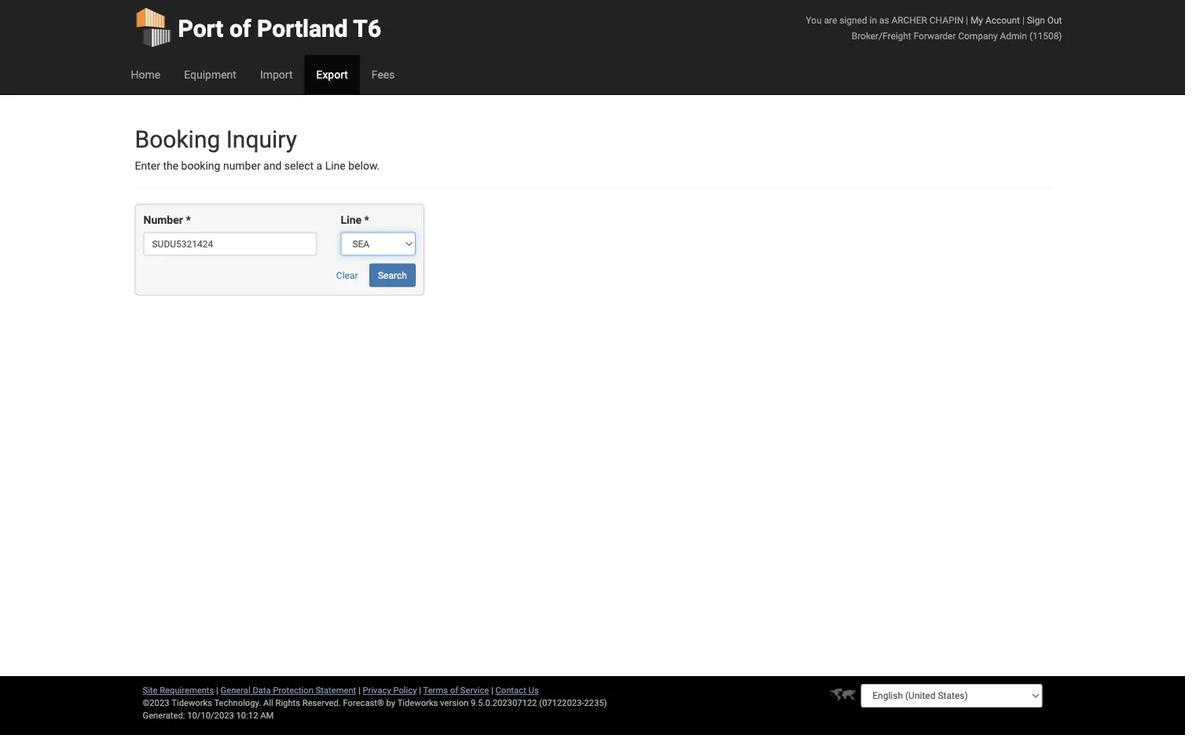Task type: vqa. For each thing, say whether or not it's contained in the screenshot.
Import DROPDOWN BUTTON
yes



Task type: describe. For each thing, give the bounding box(es) containing it.
enter
[[135, 160, 160, 173]]

select
[[284, 160, 314, 173]]

port
[[178, 15, 224, 42]]

all
[[263, 698, 273, 709]]

| left general
[[216, 686, 218, 696]]

terms
[[423, 686, 448, 696]]

| up 9.5.0.202307122
[[491, 686, 493, 696]]

privacy policy link
[[363, 686, 417, 696]]

technology.
[[214, 698, 261, 709]]

signed
[[840, 15, 867, 26]]

10/10/2023
[[187, 711, 234, 721]]

export
[[316, 68, 348, 81]]

search button
[[369, 264, 416, 287]]

line inside booking inquiry enter the booking number and select a line below.
[[325, 160, 346, 173]]

import button
[[248, 55, 305, 94]]

©2023 tideworks
[[143, 698, 212, 709]]

company
[[958, 30, 998, 41]]

0 vertical spatial of
[[229, 15, 251, 42]]

a
[[316, 160, 322, 173]]

2235)
[[584, 698, 607, 709]]

search
[[378, 270, 407, 281]]

home button
[[119, 55, 172, 94]]

out
[[1048, 15, 1062, 26]]

my
[[971, 15, 983, 26]]

policy
[[393, 686, 417, 696]]

9.5.0.202307122
[[471, 698, 537, 709]]

general data protection statement link
[[221, 686, 356, 696]]

are
[[824, 15, 837, 26]]

number
[[143, 214, 183, 227]]

inquiry
[[226, 125, 297, 153]]

fees
[[372, 68, 395, 81]]

you are signed in as archer chapin | my account | sign out broker/freight forwarder company admin (11508)
[[806, 15, 1062, 41]]

forwarder
[[914, 30, 956, 41]]

* for number *
[[186, 214, 191, 227]]

you
[[806, 15, 822, 26]]

by
[[386, 698, 395, 709]]

1 vertical spatial line
[[341, 214, 362, 227]]

site requirements | general data protection statement | privacy policy | terms of service | contact us ©2023 tideworks technology. all rights reserved. forecast® by tideworks version 9.5.0.202307122 (07122023-2235) generated: 10/10/2023 10:12 am
[[143, 686, 607, 721]]

booking
[[135, 125, 220, 153]]

below.
[[348, 160, 380, 173]]

equipment button
[[172, 55, 248, 94]]

export button
[[305, 55, 360, 94]]

as
[[880, 15, 889, 26]]

admin
[[1000, 30, 1027, 41]]

clear
[[336, 270, 358, 281]]

| up tideworks
[[419, 686, 421, 696]]

sign
[[1027, 15, 1045, 26]]

site
[[143, 686, 158, 696]]

port of portland t6
[[178, 15, 381, 42]]

port of portland t6 link
[[135, 0, 381, 55]]



Task type: locate. For each thing, give the bounding box(es) containing it.
home
[[131, 68, 160, 81]]

* down below.
[[364, 214, 369, 227]]

of up the version
[[450, 686, 458, 696]]

of inside site requirements | general data protection statement | privacy policy | terms of service | contact us ©2023 tideworks technology. all rights reserved. forecast® by tideworks version 9.5.0.202307122 (07122023-2235) generated: 10/10/2023 10:12 am
[[450, 686, 458, 696]]

line up 'clear'
[[341, 214, 362, 227]]

2 * from the left
[[364, 214, 369, 227]]

import
[[260, 68, 293, 81]]

1 horizontal spatial of
[[450, 686, 458, 696]]

site requirements link
[[143, 686, 214, 696]]

line right a
[[325, 160, 346, 173]]

line *
[[341, 214, 369, 227]]

terms of service link
[[423, 686, 489, 696]]

in
[[870, 15, 877, 26]]

line
[[325, 160, 346, 173], [341, 214, 362, 227]]

contact us link
[[496, 686, 539, 696]]

contact
[[496, 686, 526, 696]]

of right port
[[229, 15, 251, 42]]

10:12
[[236, 711, 258, 721]]

* right number
[[186, 214, 191, 227]]

1 * from the left
[[186, 214, 191, 227]]

archer
[[892, 15, 927, 26]]

(11508)
[[1030, 30, 1062, 41]]

clear button
[[328, 264, 367, 287]]

equipment
[[184, 68, 237, 81]]

fees button
[[360, 55, 407, 94]]

reserved.
[[302, 698, 341, 709]]

(07122023-
[[539, 698, 584, 709]]

0 horizontal spatial *
[[186, 214, 191, 227]]

booking inquiry enter the booking number and select a line below.
[[135, 125, 380, 173]]

number *
[[143, 214, 191, 227]]

my account link
[[971, 15, 1020, 26]]

sign out link
[[1027, 15, 1062, 26]]

account
[[986, 15, 1020, 26]]

t6
[[353, 15, 381, 42]]

tideworks
[[397, 698, 438, 709]]

* for line *
[[364, 214, 369, 227]]

portland
[[257, 15, 348, 42]]

*
[[186, 214, 191, 227], [364, 214, 369, 227]]

Number * text field
[[143, 232, 317, 256]]

chapin
[[930, 15, 964, 26]]

booking
[[181, 160, 220, 173]]

service
[[460, 686, 489, 696]]

the
[[163, 160, 178, 173]]

of
[[229, 15, 251, 42], [450, 686, 458, 696]]

data
[[253, 686, 271, 696]]

and
[[263, 160, 282, 173]]

| left my
[[966, 15, 968, 26]]

broker/freight
[[852, 30, 912, 41]]

us
[[529, 686, 539, 696]]

requirements
[[160, 686, 214, 696]]

generated:
[[143, 711, 185, 721]]

statement
[[316, 686, 356, 696]]

number
[[223, 160, 261, 173]]

general
[[221, 686, 250, 696]]

|
[[966, 15, 968, 26], [1023, 15, 1025, 26], [216, 686, 218, 696], [358, 686, 361, 696], [419, 686, 421, 696], [491, 686, 493, 696]]

1 vertical spatial of
[[450, 686, 458, 696]]

| up forecast®
[[358, 686, 361, 696]]

privacy
[[363, 686, 391, 696]]

version
[[440, 698, 469, 709]]

rights
[[276, 698, 300, 709]]

0 vertical spatial line
[[325, 160, 346, 173]]

0 horizontal spatial of
[[229, 15, 251, 42]]

am
[[260, 711, 274, 721]]

forecast®
[[343, 698, 384, 709]]

protection
[[273, 686, 314, 696]]

1 horizontal spatial *
[[364, 214, 369, 227]]

| left sign
[[1023, 15, 1025, 26]]



